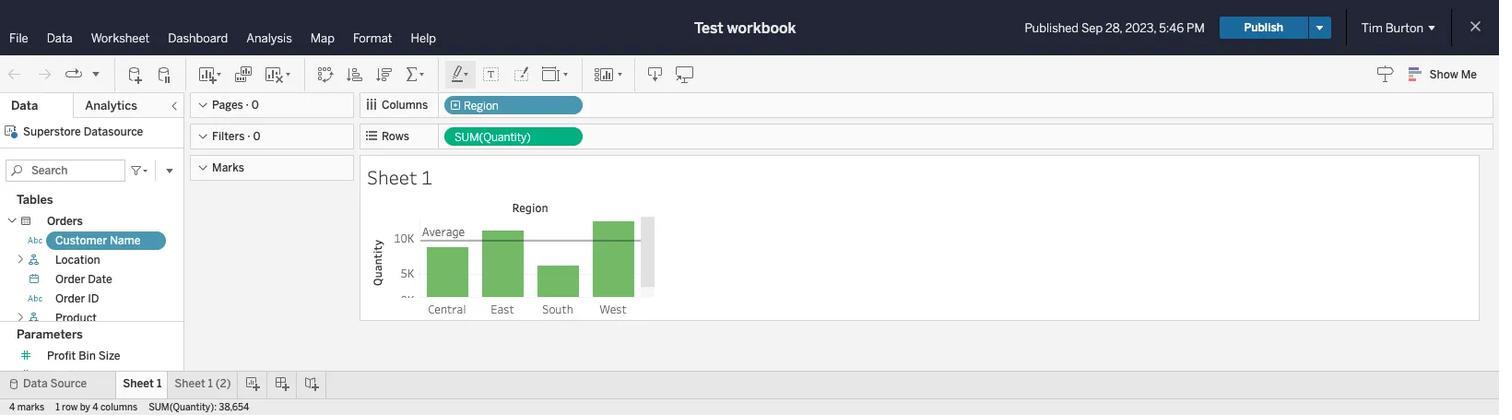 Task type: describe. For each thing, give the bounding box(es) containing it.
1 horizontal spatial sheet
[[175, 377, 205, 390]]

format workbook image
[[512, 65, 530, 83]]

profit bin size
[[47, 350, 120, 363]]

new worksheet image
[[197, 65, 223, 83]]

South, Region. Press Space to toggle selection. Press Escape to go back to the left margin. Use arrow keys to navigate headers text field
[[530, 298, 586, 318]]

parameters
[[17, 328, 83, 342]]

order id
[[55, 292, 99, 305]]

0 vertical spatial data
[[47, 31, 73, 45]]

fit image
[[541, 65, 571, 83]]

order for order date
[[55, 273, 85, 286]]

· for pages
[[246, 99, 249, 112]]

new data source image
[[126, 65, 145, 83]]

redo image
[[35, 65, 53, 83]]

show mark labels image
[[482, 65, 501, 83]]

0 horizontal spatial replay animation image
[[65, 65, 83, 83]]

swap rows and columns image
[[316, 65, 335, 83]]

row
[[62, 402, 78, 413]]

duplicate image
[[234, 65, 253, 83]]

download image
[[647, 65, 665, 83]]

Central, Region. Press Space to toggle selection. Press Escape to go back to the left margin. Use arrow keys to navigate headers text field
[[420, 298, 475, 318]]

sum(quantity):
[[149, 402, 217, 413]]

0 horizontal spatial sheet
[[123, 377, 154, 390]]

top
[[47, 369, 66, 382]]

rows
[[382, 130, 409, 143]]

tables
[[17, 193, 53, 207]]

1 4 from the left
[[9, 402, 15, 413]]

0 horizontal spatial sheet 1
[[123, 377, 162, 390]]

source
[[50, 377, 87, 390]]

1 up sum(quantity):
[[157, 377, 162, 390]]

published sep 28, 2023, 5:46 pm
[[1025, 21, 1205, 35]]

profit
[[47, 350, 76, 363]]

sep
[[1082, 21, 1103, 35]]

sheet 1 (2)
[[175, 377, 231, 390]]

pages · 0
[[212, 99, 259, 112]]

by
[[80, 402, 90, 413]]

2023,
[[1126, 21, 1157, 35]]

0 for pages · 0
[[252, 99, 259, 112]]

1 horizontal spatial replay animation image
[[90, 68, 101, 79]]

38,654
[[219, 402, 249, 413]]

totals image
[[405, 65, 427, 83]]

highlight image
[[450, 65, 471, 83]]

show me button
[[1401, 60, 1494, 89]]

customer
[[55, 234, 107, 247]]

dashboard
[[168, 31, 228, 45]]

1 row by 4 columns
[[56, 402, 138, 413]]

1 horizontal spatial sheet 1
[[367, 164, 433, 190]]

id
[[88, 292, 99, 305]]

East, Region. Press Space to toggle selection. Press Escape to go back to the left margin. Use arrow keys to navigate headers text field
[[475, 298, 530, 318]]

me
[[1462, 68, 1478, 81]]

collapse image
[[169, 101, 180, 112]]

filters · 0
[[212, 130, 261, 143]]

columns
[[382, 99, 428, 112]]

show
[[1430, 68, 1459, 81]]

West, Region. Press Space to toggle selection. Press Escape to go back to the left margin. Use arrow keys to navigate headers text field
[[586, 298, 641, 318]]

customers
[[68, 369, 126, 382]]



Task type: locate. For each thing, give the bounding box(es) containing it.
1 horizontal spatial region
[[512, 200, 548, 215]]

0 horizontal spatial region
[[464, 100, 499, 113]]

0 vertical spatial ·
[[246, 99, 249, 112]]

sheet 1 up columns
[[123, 377, 162, 390]]

pm
[[1187, 21, 1205, 35]]

analytics
[[85, 99, 137, 113]]

workbook
[[727, 19, 796, 36]]

order date
[[55, 273, 112, 286]]

1 vertical spatial sheet 1
[[123, 377, 162, 390]]

open and edit this workbook in tableau desktop image
[[676, 65, 694, 83]]

sheet up columns
[[123, 377, 154, 390]]

0 vertical spatial 0
[[252, 99, 259, 112]]

1 vertical spatial data
[[11, 99, 38, 113]]

map
[[311, 31, 335, 45]]

(2)
[[216, 377, 231, 390]]

columns
[[101, 402, 138, 413]]

5:46
[[1160, 21, 1184, 35]]

0 vertical spatial sheet 1
[[367, 164, 433, 190]]

published
[[1025, 21, 1079, 35]]

superstore datasource
[[23, 125, 143, 138]]

superstore
[[23, 125, 81, 138]]

0
[[252, 99, 259, 112], [253, 130, 261, 143]]

sheet up sum(quantity):
[[175, 377, 205, 390]]

0 vertical spatial order
[[55, 273, 85, 286]]

sheet 1 down rows on the top left of page
[[367, 164, 433, 190]]

1 vertical spatial order
[[55, 292, 85, 305]]

orders
[[47, 215, 83, 228]]

name
[[110, 234, 141, 247]]

top customers
[[47, 369, 126, 382]]

· right pages in the top of the page
[[246, 99, 249, 112]]

sorted descending by sum of quantity within region image
[[375, 65, 394, 83]]

analysis
[[247, 31, 292, 45]]

test workbook
[[694, 19, 796, 36]]

filters
[[212, 130, 245, 143]]

1 horizontal spatial 4
[[92, 402, 98, 413]]

28,
[[1106, 21, 1123, 35]]

help
[[411, 31, 436, 45]]

sheet down rows on the top left of page
[[367, 164, 417, 190]]

0 for filters · 0
[[253, 130, 261, 143]]

2 vertical spatial data
[[23, 377, 48, 390]]

sheet
[[367, 164, 417, 190], [123, 377, 154, 390], [175, 377, 205, 390]]

replay animation image up analytics
[[90, 68, 101, 79]]

date
[[88, 273, 112, 286]]

Search text field
[[6, 160, 125, 182]]

1 order from the top
[[55, 273, 85, 286]]

·
[[246, 99, 249, 112], [247, 130, 250, 143]]

2 4 from the left
[[92, 402, 98, 413]]

clear sheet image
[[264, 65, 293, 83]]

product
[[55, 312, 97, 325]]

sheet 1
[[367, 164, 433, 190], [123, 377, 162, 390]]

data source
[[23, 377, 87, 390]]

2 order from the top
[[55, 292, 85, 305]]

4 marks
[[9, 402, 44, 413]]

marks. press enter to open the view data window.. use arrow keys to navigate data visualization elements. image
[[420, 217, 641, 310]]

pause auto updates image
[[156, 65, 174, 83]]

1 left row
[[56, 402, 60, 413]]

1 down columns
[[421, 164, 433, 190]]

sorted ascending by sum of quantity within region image
[[346, 65, 364, 83]]

0 horizontal spatial 4
[[9, 402, 15, 413]]

burton
[[1386, 21, 1424, 35]]

1 vertical spatial ·
[[247, 130, 250, 143]]

size
[[98, 350, 120, 363]]

undo image
[[6, 65, 24, 83]]

customer name
[[55, 234, 141, 247]]

4 right 'by'
[[92, 402, 98, 413]]

1 vertical spatial region
[[512, 200, 548, 215]]

replay animation image
[[65, 65, 83, 83], [90, 68, 101, 79]]

4
[[9, 402, 15, 413], [92, 402, 98, 413]]

data guide image
[[1377, 65, 1395, 83]]

· for filters
[[247, 130, 250, 143]]

4 left marks
[[9, 402, 15, 413]]

show me
[[1430, 68, 1478, 81]]

datasource
[[84, 125, 143, 138]]

format
[[353, 31, 393, 45]]

publish button
[[1220, 17, 1308, 39]]

order up order id
[[55, 273, 85, 286]]

· right filters
[[247, 130, 250, 143]]

publish
[[1245, 21, 1284, 34]]

data up marks
[[23, 377, 48, 390]]

region up sum(quantity)
[[464, 100, 499, 113]]

marks
[[212, 161, 244, 174]]

2 horizontal spatial sheet
[[367, 164, 417, 190]]

order
[[55, 273, 85, 286], [55, 292, 85, 305]]

data up redo image
[[47, 31, 73, 45]]

test
[[694, 19, 724, 36]]

region up marks. press enter to open the view data window.. use arrow keys to navigate data visualization elements. image
[[512, 200, 548, 215]]

sum(quantity)
[[455, 131, 531, 144]]

tim burton
[[1362, 21, 1424, 35]]

show/hide cards image
[[594, 65, 623, 83]]

replay animation image right redo image
[[65, 65, 83, 83]]

region
[[464, 100, 499, 113], [512, 200, 548, 215]]

bin
[[79, 350, 96, 363]]

0 right filters
[[253, 130, 261, 143]]

1 left (2)
[[208, 377, 213, 390]]

1 vertical spatial 0
[[253, 130, 261, 143]]

location
[[55, 254, 100, 267]]

0 right pages in the top of the page
[[252, 99, 259, 112]]

file
[[9, 31, 28, 45]]

order for order id
[[55, 292, 85, 305]]

data
[[47, 31, 73, 45], [11, 99, 38, 113], [23, 377, 48, 390]]

worksheet
[[91, 31, 150, 45]]

data down undo image at the left of page
[[11, 99, 38, 113]]

pages
[[212, 99, 243, 112]]

marks
[[17, 402, 44, 413]]

tim
[[1362, 21, 1383, 35]]

1
[[421, 164, 433, 190], [157, 377, 162, 390], [208, 377, 213, 390], [56, 402, 60, 413]]

sum(quantity): 38,654
[[149, 402, 249, 413]]

order up product
[[55, 292, 85, 305]]

0 vertical spatial region
[[464, 100, 499, 113]]



Task type: vqa. For each thing, say whether or not it's contained in the screenshot.
"Buy"
no



